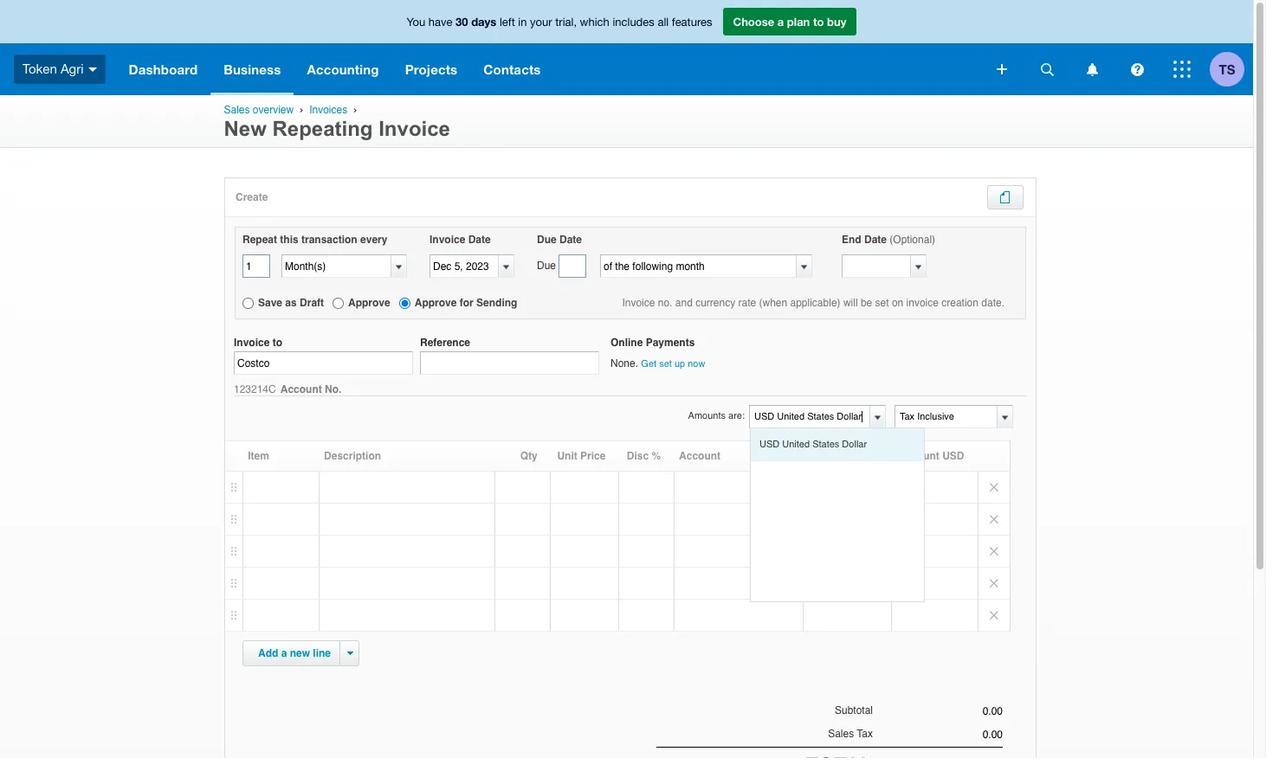 Task type: locate. For each thing, give the bounding box(es) containing it.
date for invoice
[[468, 234, 491, 246]]

days
[[471, 15, 497, 29]]

due left the due date text box
[[537, 260, 556, 272]]

invoice inside the sales overview › invoices › new repeating invoice
[[379, 117, 450, 140]]

business
[[224, 61, 281, 77]]

account for account no.
[[280, 384, 322, 396]]

repeat
[[243, 234, 277, 246]]

(optional)
[[890, 234, 936, 246]]

› left the invoices link
[[300, 104, 303, 115]]

0 horizontal spatial date
[[468, 234, 491, 246]]

1 vertical spatial a
[[281, 648, 287, 660]]

1 vertical spatial due
[[537, 260, 556, 272]]

rate
[[738, 297, 756, 309]]

0 horizontal spatial sales
[[224, 104, 250, 116]]

svg image inside 'token agri' popup button
[[88, 67, 97, 72]]

applicable)
[[790, 297, 841, 309]]

due date
[[537, 234, 582, 246]]

invoice for invoice to
[[234, 337, 270, 349]]

approve
[[348, 297, 390, 309], [415, 297, 457, 309]]

to down save
[[273, 337, 282, 349]]

get set up now link
[[641, 359, 705, 370]]

no.
[[325, 384, 342, 396]]

1 horizontal spatial ›
[[353, 104, 357, 115]]

invoice
[[379, 117, 450, 140], [430, 234, 465, 246], [622, 297, 655, 309], [234, 337, 270, 349]]

3 date from the left
[[864, 234, 887, 246]]

invoice for invoice                                                                date
[[430, 234, 465, 246]]

save
[[258, 297, 282, 309]]

get
[[641, 359, 657, 370]]

2 approve from the left
[[415, 297, 457, 309]]

payments
[[646, 337, 695, 349]]

contacts button
[[471, 43, 554, 95]]

0 horizontal spatial to
[[273, 337, 282, 349]]

2 vertical spatial delete line item image
[[979, 601, 1010, 632]]

item
[[248, 451, 269, 463]]

disc %
[[627, 451, 661, 463]]

0 vertical spatial set
[[875, 297, 889, 309]]

account left no.
[[280, 384, 322, 396]]

usd left united
[[760, 439, 780, 451]]

account down amounts
[[679, 451, 721, 463]]

sales down subtotal
[[828, 728, 854, 740]]

1 horizontal spatial account
[[679, 451, 721, 463]]

1 delete line item image from the top
[[979, 472, 1010, 504]]

date right end
[[864, 234, 887, 246]]

sending
[[476, 297, 517, 309]]

1 vertical spatial delete line item image
[[979, 536, 1010, 568]]

0 horizontal spatial ›
[[300, 104, 303, 115]]

1 due from the top
[[537, 234, 557, 246]]

sales overview › invoices › new repeating invoice
[[224, 104, 450, 140]]

overview
[[253, 104, 294, 116]]

are:
[[728, 411, 745, 422]]

None text field
[[282, 256, 391, 277]]

as
[[285, 297, 297, 309]]

choose
[[733, 15, 775, 29]]

usd
[[760, 439, 780, 451], [943, 451, 965, 463]]

approve for approve for sending
[[415, 297, 457, 309]]

invoice down projects
[[379, 117, 450, 140]]

1 vertical spatial delete line item image
[[979, 569, 1010, 600]]

to
[[813, 15, 824, 29], [273, 337, 282, 349]]

1 vertical spatial sales
[[828, 728, 854, 740]]

0 vertical spatial a
[[778, 15, 784, 29]]

usd right amount
[[943, 451, 965, 463]]

date
[[468, 234, 491, 246], [560, 234, 582, 246], [864, 234, 887, 246]]

1 horizontal spatial sales
[[828, 728, 854, 740]]

delete line item image
[[979, 472, 1010, 504], [979, 569, 1010, 600]]

0 horizontal spatial svg image
[[88, 67, 97, 72]]

a for new
[[281, 648, 287, 660]]

Approve for Sending radio
[[399, 298, 410, 309]]

(when
[[759, 297, 788, 309]]

save as draft
[[258, 297, 324, 309]]

to left buy
[[813, 15, 824, 29]]

set left up
[[659, 359, 672, 370]]

2 delete line item image from the top
[[979, 536, 1010, 568]]

›
[[300, 104, 303, 115], [353, 104, 357, 115]]

for
[[460, 297, 474, 309]]

tax down subtotal
[[857, 728, 873, 740]]

0 horizontal spatial tax
[[809, 451, 826, 463]]

approve for sending
[[415, 297, 517, 309]]

account
[[280, 384, 322, 396], [679, 451, 721, 463]]

banner
[[0, 0, 1253, 95]]

1 horizontal spatial approve
[[415, 297, 457, 309]]

1 horizontal spatial date
[[560, 234, 582, 246]]

1 date from the left
[[468, 234, 491, 246]]

dollar
[[842, 439, 867, 451]]

amount usd
[[900, 451, 965, 463]]

0 vertical spatial sales
[[224, 104, 250, 116]]

online payments
[[611, 337, 695, 349]]

date.
[[982, 297, 1005, 309]]

line
[[313, 648, 331, 660]]

currency
[[696, 297, 736, 309]]

invoice down save as draft radio
[[234, 337, 270, 349]]

amount
[[900, 451, 940, 463]]

svg image
[[1087, 63, 1098, 76], [88, 67, 97, 72]]

date up invoice                                                                date text box
[[468, 234, 491, 246]]

set
[[875, 297, 889, 309], [659, 359, 672, 370]]

set left "on"
[[875, 297, 889, 309]]

accounting
[[307, 61, 379, 77]]

1 horizontal spatial a
[[778, 15, 784, 29]]

0 horizontal spatial set
[[659, 359, 672, 370]]

approve right the approve option
[[348, 297, 390, 309]]

date up the due date text box
[[560, 234, 582, 246]]

0 vertical spatial delete line item image
[[979, 504, 1010, 536]]

2 › from the left
[[353, 104, 357, 115]]

0 vertical spatial to
[[813, 15, 824, 29]]

reference
[[420, 337, 470, 349]]

Approve radio
[[333, 298, 344, 309]]

None text field
[[243, 255, 270, 278], [601, 256, 796, 277], [843, 256, 910, 277], [234, 352, 413, 375], [750, 407, 867, 428], [896, 407, 1012, 428], [873, 706, 1003, 718], [873, 729, 1003, 741], [243, 255, 270, 278], [601, 256, 796, 277], [843, 256, 910, 277], [234, 352, 413, 375], [750, 407, 867, 428], [896, 407, 1012, 428], [873, 706, 1003, 718], [873, 729, 1003, 741]]

0 vertical spatial account
[[280, 384, 322, 396]]

0 vertical spatial delete line item image
[[979, 472, 1010, 504]]

2 due from the top
[[537, 260, 556, 272]]

invoice no.                                                            and currency rate (when applicable)                                                          will be set on invoice creation date.
[[622, 297, 1005, 309]]

subtotal
[[835, 705, 873, 718]]

tax left rate
[[809, 451, 826, 463]]

1 approve from the left
[[348, 297, 390, 309]]

1 vertical spatial account
[[679, 451, 721, 463]]

and
[[675, 297, 693, 309]]

disc
[[627, 451, 649, 463]]

features
[[672, 16, 712, 29]]

sales inside the sales overview › invoices › new repeating invoice
[[224, 104, 250, 116]]

a left plan
[[778, 15, 784, 29]]

approve left the for
[[415, 297, 457, 309]]

30
[[456, 15, 468, 29]]

0 horizontal spatial approve
[[348, 297, 390, 309]]

amounts
[[688, 411, 726, 422]]

0 horizontal spatial account
[[280, 384, 322, 396]]

buy
[[827, 15, 847, 29]]

2 date from the left
[[560, 234, 582, 246]]

1 horizontal spatial tax
[[857, 728, 873, 740]]

end date (optional)
[[842, 234, 936, 246]]

2 horizontal spatial date
[[864, 234, 887, 246]]

a left new
[[281, 648, 287, 660]]

invoice left no.
[[622, 297, 655, 309]]

3 delete line item image from the top
[[979, 601, 1010, 632]]

this
[[280, 234, 299, 246]]

123214c
[[234, 384, 276, 396]]

1 vertical spatial tax
[[857, 728, 873, 740]]

svg image
[[1174, 61, 1191, 78], [1041, 63, 1054, 76], [1131, 63, 1144, 76], [997, 64, 1007, 74]]

tax
[[809, 451, 826, 463], [857, 728, 873, 740]]

invoice up invoice                                                                date text box
[[430, 234, 465, 246]]

due right invoice                                                                date
[[537, 234, 557, 246]]

1 › from the left
[[300, 104, 303, 115]]

have
[[429, 16, 453, 29]]

transaction
[[301, 234, 357, 246]]

0 vertical spatial due
[[537, 234, 557, 246]]

1 delete line item image from the top
[[979, 504, 1010, 536]]

unit
[[557, 451, 578, 463]]

0 horizontal spatial a
[[281, 648, 287, 660]]

invoice for invoice no.                                                            and currency rate (when applicable)                                                          will be set on invoice creation date.
[[622, 297, 655, 309]]

account no.
[[280, 384, 344, 396]]

1 vertical spatial set
[[659, 359, 672, 370]]

1 horizontal spatial usd
[[943, 451, 965, 463]]

sales up 'new'
[[224, 104, 250, 116]]

due
[[537, 234, 557, 246], [537, 260, 556, 272]]

delete line item image
[[979, 504, 1010, 536], [979, 536, 1010, 568], [979, 601, 1010, 632]]

1 horizontal spatial to
[[813, 15, 824, 29]]

› right invoices
[[353, 104, 357, 115]]



Task type: describe. For each thing, give the bounding box(es) containing it.
will
[[844, 297, 858, 309]]

rate
[[829, 451, 851, 463]]

0 horizontal spatial usd
[[760, 439, 780, 451]]

choose a plan to buy
[[733, 15, 847, 29]]

left
[[500, 16, 515, 29]]

Save as Draft radio
[[243, 298, 254, 309]]

token agri button
[[0, 43, 116, 95]]

2 delete line item image from the top
[[979, 569, 1010, 600]]

more add line options... image
[[347, 653, 353, 656]]

every
[[360, 234, 388, 246]]

creation
[[942, 297, 979, 309]]

you have 30 days left in your trial, which includes all features
[[407, 15, 712, 29]]

new
[[290, 648, 310, 660]]

invoice                                                                date
[[430, 234, 491, 246]]

sales for sales overview › invoices › new repeating invoice
[[224, 104, 250, 116]]

dashboard link
[[116, 43, 211, 95]]

due for due
[[537, 260, 556, 272]]

projects button
[[392, 43, 471, 95]]

projects
[[405, 61, 458, 77]]

trial,
[[555, 16, 577, 29]]

usd united states dollar
[[760, 439, 867, 451]]

invoice
[[907, 297, 939, 309]]

up
[[675, 359, 685, 370]]

account for account
[[679, 451, 721, 463]]

now
[[688, 359, 705, 370]]

contacts
[[484, 61, 541, 77]]

none. get set up now
[[611, 358, 705, 370]]

date for due
[[560, 234, 582, 246]]

business button
[[211, 43, 294, 95]]

banner containing ts
[[0, 0, 1253, 95]]

%
[[652, 451, 661, 463]]

description
[[324, 451, 381, 463]]

due for due date
[[537, 234, 557, 246]]

a for plan
[[778, 15, 784, 29]]

includes
[[613, 16, 655, 29]]

add a new line
[[258, 648, 331, 660]]

draft
[[300, 297, 324, 309]]

your
[[530, 16, 552, 29]]

Reference text field
[[420, 352, 599, 375]]

online
[[611, 337, 643, 349]]

ts button
[[1210, 43, 1253, 95]]

create
[[236, 191, 268, 204]]

plan
[[787, 15, 810, 29]]

token
[[23, 61, 57, 76]]

approve for approve
[[348, 297, 390, 309]]

united
[[782, 439, 810, 451]]

add
[[258, 648, 278, 660]]

you
[[407, 16, 425, 29]]

qty
[[520, 451, 538, 463]]

date for end
[[864, 234, 887, 246]]

new
[[224, 117, 267, 140]]

token agri
[[23, 61, 84, 76]]

Invoice                                                                Date text field
[[430, 256, 498, 277]]

sales for sales tax
[[828, 728, 854, 740]]

invoices link
[[309, 104, 348, 116]]

unit price
[[557, 451, 606, 463]]

sales tax
[[828, 728, 873, 740]]

repeating
[[272, 117, 373, 140]]

ts
[[1219, 61, 1236, 77]]

which
[[580, 16, 610, 29]]

repeat this transaction every
[[243, 234, 388, 246]]

1 horizontal spatial svg image
[[1087, 63, 1098, 76]]

1 vertical spatial to
[[273, 337, 282, 349]]

in
[[518, 16, 527, 29]]

accounting button
[[294, 43, 392, 95]]

sales overview link
[[224, 104, 294, 116]]

on
[[892, 297, 904, 309]]

invoices
[[309, 104, 348, 116]]

end
[[842, 234, 862, 246]]

add a new line link
[[248, 642, 341, 666]]

Due Date text field
[[559, 255, 586, 278]]

1 horizontal spatial set
[[875, 297, 889, 309]]

invoice to
[[234, 337, 282, 349]]

states
[[813, 439, 840, 451]]

set inside none. get set up now
[[659, 359, 672, 370]]

dashboard
[[129, 61, 198, 77]]

be
[[861, 297, 872, 309]]

price
[[580, 451, 606, 463]]

all
[[658, 16, 669, 29]]

0 vertical spatial tax
[[809, 451, 826, 463]]

amounts are:
[[688, 411, 745, 422]]

no.
[[658, 297, 673, 309]]



Task type: vqa. For each thing, say whether or not it's contained in the screenshot.
'Accounting'
yes



